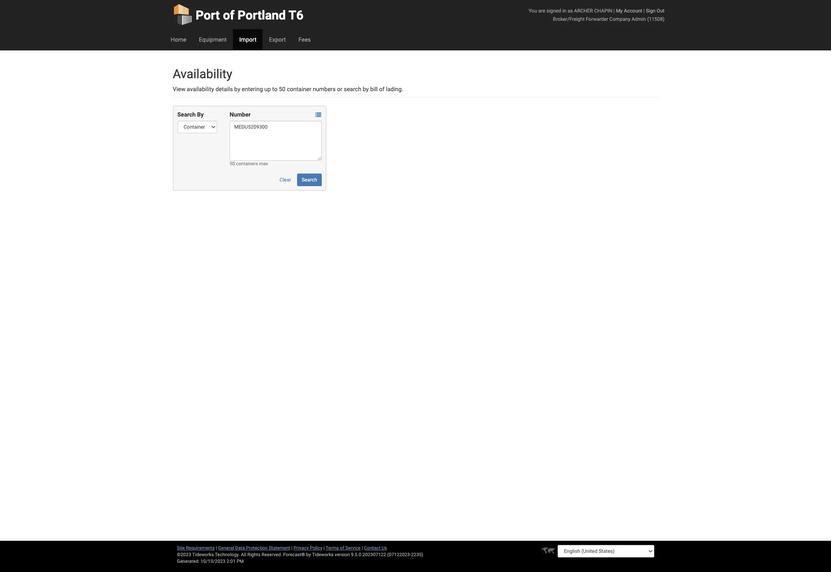 Task type: describe. For each thing, give the bounding box(es) containing it.
by inside site requirements | general data protection statement | privacy policy | terms of service | contact us ©2023 tideworks technology. all rights reserved. forecast® by tideworks version 9.5.0.202307122 (07122023-2235) generated: 10/13/2023 2:01 pm
[[306, 553, 311, 558]]

sign
[[646, 8, 656, 14]]

to
[[272, 86, 278, 93]]

(11508)
[[647, 16, 665, 22]]

my account link
[[616, 8, 643, 14]]

port
[[196, 8, 220, 23]]

2 horizontal spatial of
[[379, 86, 385, 93]]

forecast®
[[283, 553, 305, 558]]

port of portland t6
[[196, 8, 304, 23]]

| up forecast®
[[291, 546, 293, 552]]

search for search
[[302, 177, 317, 183]]

0 vertical spatial 50
[[279, 86, 286, 93]]

as
[[568, 8, 573, 14]]

0 horizontal spatial by
[[234, 86, 240, 93]]

privacy
[[294, 546, 309, 552]]

site requirements link
[[177, 546, 215, 552]]

bill
[[370, 86, 378, 93]]

version
[[335, 553, 350, 558]]

0 horizontal spatial 50
[[230, 161, 235, 167]]

10/13/2023
[[201, 560, 225, 565]]

clear button
[[275, 174, 296, 186]]

forwarder
[[586, 16, 609, 22]]

account
[[624, 8, 643, 14]]

contact
[[364, 546, 381, 552]]

t6
[[289, 8, 304, 23]]

service
[[346, 546, 361, 552]]

you are signed in as archer chapin | my account | sign out broker/freight forwarder company admin (11508)
[[529, 8, 665, 22]]

general
[[218, 546, 234, 552]]

policy
[[310, 546, 323, 552]]

of inside site requirements | general data protection statement | privacy policy | terms of service | contact us ©2023 tideworks technology. all rights reserved. forecast® by tideworks version 9.5.0.202307122 (07122023-2235) generated: 10/13/2023 2:01 pm
[[340, 546, 344, 552]]

fees
[[298, 36, 311, 43]]

signed
[[547, 8, 561, 14]]

technology.
[[215, 553, 240, 558]]

site requirements | general data protection statement | privacy policy | terms of service | contact us ©2023 tideworks technology. all rights reserved. forecast® by tideworks version 9.5.0.202307122 (07122023-2235) generated: 10/13/2023 2:01 pm
[[177, 546, 423, 565]]

equipment button
[[193, 29, 233, 50]]

search
[[344, 86, 361, 93]]

out
[[657, 8, 665, 14]]

tideworks
[[312, 553, 334, 558]]

protection
[[246, 546, 268, 552]]

| up 9.5.0.202307122
[[362, 546, 363, 552]]

requirements
[[186, 546, 215, 552]]

show list image
[[316, 112, 321, 118]]

reserved.
[[262, 553, 282, 558]]

broker/freight
[[553, 16, 585, 22]]

clear
[[280, 177, 291, 183]]

company
[[610, 16, 631, 22]]

generated:
[[177, 560, 200, 565]]

max
[[259, 161, 268, 167]]

lading.
[[386, 86, 403, 93]]

sign out link
[[646, 8, 665, 14]]

contact us link
[[364, 546, 387, 552]]

| left the sign
[[644, 8, 645, 14]]

statement
[[269, 546, 290, 552]]

terms
[[326, 546, 339, 552]]

general data protection statement link
[[218, 546, 290, 552]]

portland
[[238, 8, 286, 23]]

site
[[177, 546, 185, 552]]



Task type: locate. For each thing, give the bounding box(es) containing it.
search for search by
[[177, 111, 196, 118]]

1 vertical spatial 50
[[230, 161, 235, 167]]

1 horizontal spatial search
[[302, 177, 317, 183]]

port of portland t6 link
[[173, 0, 304, 29]]

container
[[287, 86, 311, 93]]

by right 'details' on the top left of page
[[234, 86, 240, 93]]

(07122023-
[[387, 553, 411, 558]]

import
[[239, 36, 257, 43]]

50 left containers
[[230, 161, 235, 167]]

are
[[539, 8, 546, 14]]

0 vertical spatial search
[[177, 111, 196, 118]]

equipment
[[199, 36, 227, 43]]

by left bill
[[363, 86, 369, 93]]

availability
[[187, 86, 214, 93]]

up
[[264, 86, 271, 93]]

2 vertical spatial of
[[340, 546, 344, 552]]

| up tideworks
[[324, 546, 325, 552]]

my
[[616, 8, 623, 14]]

view availability details by entering up to 50 container numbers or search by bill of lading.
[[173, 86, 403, 93]]

home button
[[164, 29, 193, 50]]

of right port
[[223, 8, 235, 23]]

of
[[223, 8, 235, 23], [379, 86, 385, 93], [340, 546, 344, 552]]

chapin
[[594, 8, 613, 14]]

import button
[[233, 29, 263, 50]]

1 horizontal spatial by
[[306, 553, 311, 558]]

by down privacy policy link
[[306, 553, 311, 558]]

0 horizontal spatial search
[[177, 111, 196, 118]]

entering
[[242, 86, 263, 93]]

you
[[529, 8, 537, 14]]

search left by
[[177, 111, 196, 118]]

details
[[216, 86, 233, 93]]

us
[[382, 546, 387, 552]]

50
[[279, 86, 286, 93], [230, 161, 235, 167]]

2 horizontal spatial by
[[363, 86, 369, 93]]

view
[[173, 86, 185, 93]]

by
[[197, 111, 204, 118]]

1 vertical spatial of
[[379, 86, 385, 93]]

rights
[[247, 553, 261, 558]]

search button
[[297, 174, 322, 186]]

number
[[230, 111, 251, 118]]

search by
[[177, 111, 204, 118]]

9.5.0.202307122
[[351, 553, 386, 558]]

search
[[177, 111, 196, 118], [302, 177, 317, 183]]

data
[[235, 546, 245, 552]]

©2023 tideworks
[[177, 553, 214, 558]]

1 horizontal spatial 50
[[279, 86, 286, 93]]

50 right to
[[279, 86, 286, 93]]

2:01
[[227, 560, 236, 565]]

fees button
[[292, 29, 317, 50]]

numbers
[[313, 86, 336, 93]]

0 horizontal spatial of
[[223, 8, 235, 23]]

archer
[[574, 8, 593, 14]]

in
[[563, 8, 567, 14]]

pm
[[237, 560, 244, 565]]

search inside button
[[302, 177, 317, 183]]

export button
[[263, 29, 292, 50]]

by
[[234, 86, 240, 93], [363, 86, 369, 93], [306, 553, 311, 558]]

search right clear button
[[302, 177, 317, 183]]

privacy policy link
[[294, 546, 323, 552]]

export
[[269, 36, 286, 43]]

1 vertical spatial search
[[302, 177, 317, 183]]

of up version
[[340, 546, 344, 552]]

2235)
[[411, 553, 423, 558]]

containers
[[236, 161, 258, 167]]

Number text field
[[230, 121, 322, 161]]

or
[[337, 86, 343, 93]]

50 containers max
[[230, 161, 268, 167]]

| left general
[[216, 546, 217, 552]]

1 horizontal spatial of
[[340, 546, 344, 552]]

admin
[[632, 16, 646, 22]]

all
[[241, 553, 246, 558]]

terms of service link
[[326, 546, 361, 552]]

|
[[614, 8, 615, 14], [644, 8, 645, 14], [216, 546, 217, 552], [291, 546, 293, 552], [324, 546, 325, 552], [362, 546, 363, 552]]

of right bill
[[379, 86, 385, 93]]

| left my at right
[[614, 8, 615, 14]]

0 vertical spatial of
[[223, 8, 235, 23]]

availability
[[173, 67, 232, 81]]

home
[[171, 36, 186, 43]]



Task type: vqa. For each thing, say whether or not it's contained in the screenshot.
The Of inside the PORT OF PORTLAND T6 LINK
yes



